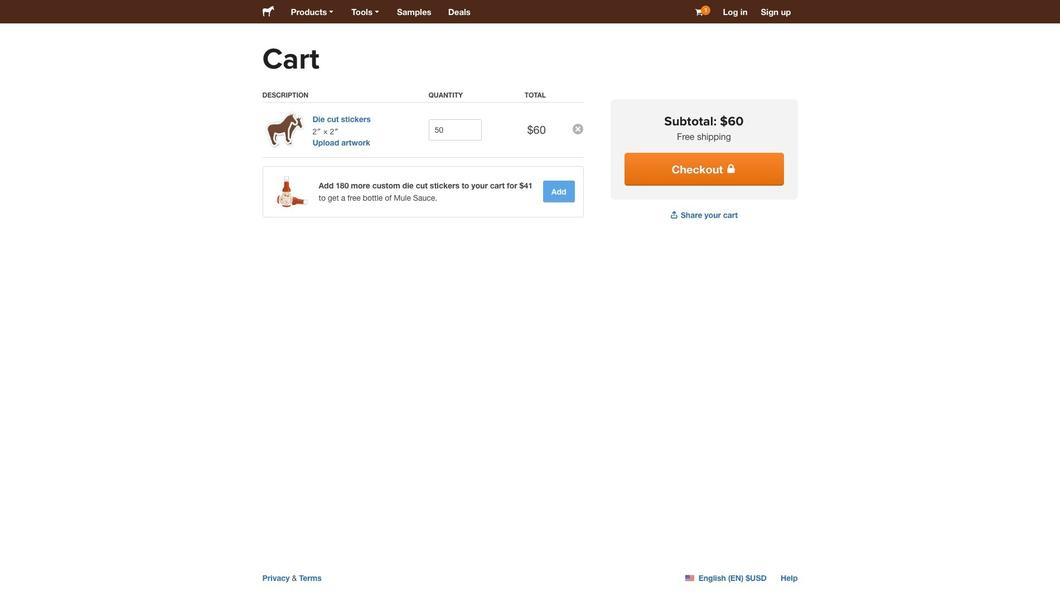 Task type: locate. For each thing, give the bounding box(es) containing it.
Quantity text field
[[429, 119, 482, 141]]

main menu navigation
[[283, 0, 479, 23]]



Task type: describe. For each thing, give the bounding box(es) containing it.
return to the homepage image
[[263, 5, 274, 16]]



Task type: vqa. For each thing, say whether or not it's contained in the screenshot.
Return To The Homepage IMAGE
yes



